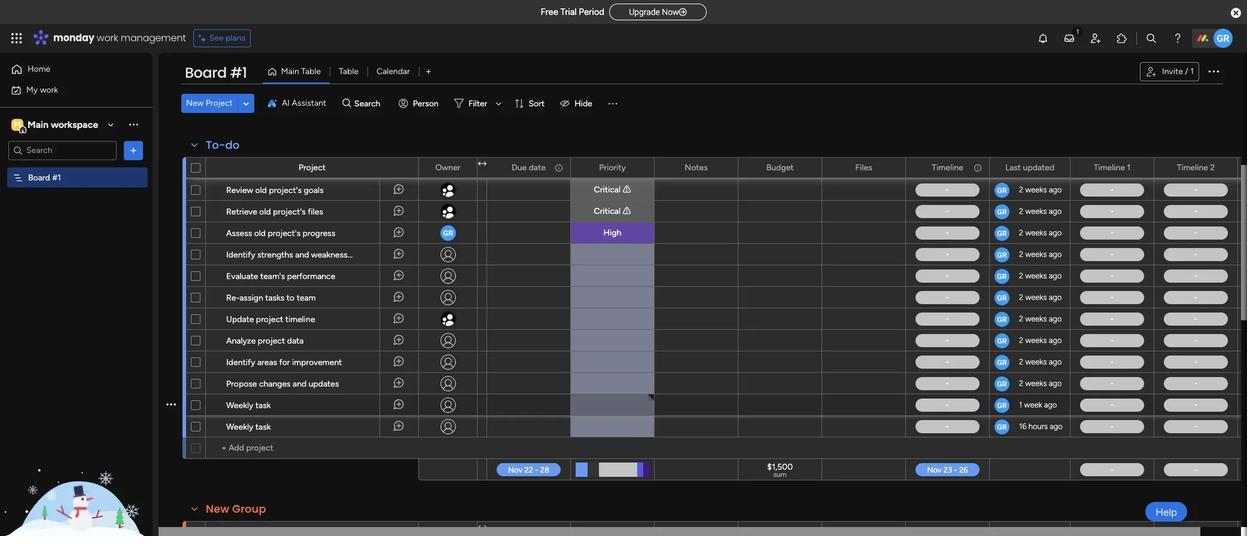 Task type: locate. For each thing, give the bounding box(es) containing it.
lottie animation element
[[0, 416, 153, 537]]

weekly task
[[226, 401, 271, 411], [226, 423, 271, 433]]

calendar
[[377, 66, 410, 77]]

project up the goals
[[299, 163, 326, 173]]

goals
[[304, 186, 324, 196]]

critical ⚠️️ down priority "field"
[[594, 185, 631, 195]]

option
[[0, 167, 153, 169]]

critical ⚠️️
[[594, 185, 631, 195], [594, 206, 631, 217]]

1 vertical spatial weekly task
[[226, 423, 271, 433]]

project inside 'button'
[[206, 98, 233, 108]]

my work
[[26, 85, 58, 95]]

propose changes and updates
[[226, 164, 339, 174], [226, 379, 339, 390]]

1 vertical spatial changes
[[259, 379, 291, 390]]

2 column information image from the left
[[973, 163, 983, 173]]

main for main table
[[281, 66, 299, 77]]

1 vertical spatial 1
[[1127, 162, 1131, 173]]

0 vertical spatial identify
[[226, 250, 255, 260]]

and
[[293, 164, 307, 174], [295, 250, 309, 260], [293, 379, 307, 390]]

plans
[[226, 33, 245, 43]]

help image
[[1172, 32, 1184, 44]]

$1,500
[[767, 463, 793, 473]]

board up the new project in the left top of the page
[[185, 63, 227, 83]]

board #1 up the new project in the left top of the page
[[185, 63, 247, 83]]

main workspace
[[28, 119, 98, 130]]

Owner field
[[432, 161, 464, 174]]

table up assistant on the left top of page
[[301, 66, 321, 77]]

1 vertical spatial main
[[28, 119, 49, 130]]

0 vertical spatial new
[[186, 98, 204, 108]]

1 vertical spatial ⚠️️
[[623, 206, 631, 217]]

0 horizontal spatial timeline
[[932, 162, 963, 173]]

identify
[[226, 250, 255, 260], [226, 358, 255, 368]]

apps image
[[1116, 32, 1128, 44]]

1 vertical spatial critical ⚠️️
[[594, 206, 631, 217]]

new for new group
[[206, 502, 229, 517]]

Search field
[[351, 95, 387, 112]]

project
[[256, 315, 283, 325], [258, 336, 285, 347]]

2 vertical spatial no file image
[[858, 420, 869, 435]]

improvement
[[292, 358, 342, 368]]

updates up the goals
[[309, 164, 339, 174]]

1 horizontal spatial #1
[[230, 63, 247, 83]]

1 vertical spatial project
[[258, 336, 285, 347]]

work right my
[[40, 85, 58, 95]]

2 no file image from the top
[[858, 205, 869, 219]]

project's up identify strengths and weaknesses
[[268, 229, 301, 239]]

timeline for timeline 1
[[1094, 162, 1125, 173]]

evaluate
[[226, 272, 258, 282]]

9 weeks from the top
[[1026, 336, 1047, 345]]

1 vertical spatial critical
[[594, 206, 621, 217]]

0 vertical spatial ⚠️️
[[623, 185, 631, 195]]

ago
[[1049, 164, 1062, 173], [1049, 186, 1062, 195], [1049, 207, 1062, 216], [1049, 229, 1062, 238], [1049, 250, 1062, 259], [1049, 272, 1062, 281], [1049, 293, 1062, 302], [1049, 315, 1062, 324], [1049, 336, 1062, 345], [1049, 358, 1062, 367], [1049, 379, 1062, 388], [1044, 401, 1057, 410], [1050, 423, 1063, 432]]

3 no file image from the top
[[858, 420, 869, 435]]

1 horizontal spatial column information image
[[973, 163, 983, 173]]

work for monday
[[97, 31, 118, 45]]

weeks
[[1026, 164, 1047, 173], [1026, 186, 1047, 195], [1026, 207, 1047, 216], [1026, 229, 1047, 238], [1026, 250, 1047, 259], [1026, 272, 1047, 281], [1026, 293, 1047, 302], [1026, 315, 1047, 324], [1026, 336, 1047, 345], [1026, 358, 1047, 367], [1026, 379, 1047, 388]]

options image
[[1207, 64, 1221, 78], [460, 158, 469, 178], [554, 158, 562, 178], [1053, 158, 1062, 178], [1241, 160, 1247, 178], [166, 391, 176, 420], [460, 523, 469, 537], [554, 523, 562, 537], [637, 523, 646, 537], [721, 523, 730, 537], [805, 523, 813, 537], [1053, 523, 1062, 537], [1137, 523, 1146, 537], [1241, 524, 1247, 537]]

new inside field
[[206, 502, 229, 517]]

#1 inside list box
[[52, 173, 61, 183]]

board #1 down search in workspace field
[[28, 173, 61, 183]]

ai
[[282, 98, 290, 108]]

my work button
[[7, 81, 129, 100]]

1 vertical spatial no file image
[[858, 205, 869, 219]]

sum
[[773, 471, 787, 479]]

2 changes from the top
[[259, 379, 291, 390]]

menu image
[[607, 98, 619, 110]]

10 weeks from the top
[[1026, 358, 1047, 367]]

Last updated field
[[1002, 161, 1058, 174]]

1
[[1191, 66, 1194, 77], [1127, 162, 1131, 173], [1019, 401, 1022, 410]]

10 2 weeks ago from the top
[[1019, 358, 1062, 367]]

1 timeline from the left
[[932, 162, 963, 173]]

1 vertical spatial old
[[259, 207, 271, 217]]

see plans button
[[193, 29, 251, 47]]

review old project's goals
[[226, 186, 324, 196]]

task
[[255, 401, 271, 411], [255, 423, 271, 433]]

updates down improvement
[[309, 379, 339, 390]]

2 ⚠️️ from the top
[[623, 206, 631, 217]]

main up ai
[[281, 66, 299, 77]]

0 vertical spatial old
[[255, 186, 267, 196]]

propose up review
[[226, 164, 257, 174]]

work right monday
[[97, 31, 118, 45]]

timeline 1
[[1094, 162, 1131, 173]]

board
[[185, 63, 227, 83], [28, 173, 50, 183]]

0 vertical spatial weekly
[[226, 401, 253, 411]]

workspace
[[51, 119, 98, 130]]

dapulse addbtn image
[[857, 189, 860, 194]]

team's
[[260, 272, 285, 282]]

critical ⚠️️ up high
[[594, 206, 631, 217]]

main for main workspace
[[28, 119, 49, 130]]

2 updates from the top
[[309, 379, 339, 390]]

identify up evaluate on the left bottom of page
[[226, 250, 255, 260]]

0 vertical spatial and
[[293, 164, 307, 174]]

2 horizontal spatial 1
[[1191, 66, 1194, 77]]

1 inside field
[[1127, 162, 1131, 173]]

Timeline 1 field
[[1091, 161, 1134, 174]]

1 vertical spatial project's
[[273, 207, 306, 217]]

1 vertical spatial weekly
[[226, 423, 253, 433]]

0 horizontal spatial board #1
[[28, 173, 61, 183]]

propose changes and updates up review old project's goals
[[226, 164, 339, 174]]

greg robinson image
[[1214, 29, 1233, 48]]

see
[[209, 33, 224, 43]]

1 vertical spatial v2 expand column image
[[478, 524, 487, 534]]

updates
[[309, 164, 339, 174], [309, 379, 339, 390]]

new down "board #1" field
[[186, 98, 204, 108]]

1 vertical spatial board #1
[[28, 173, 61, 183]]

retrieve old project's files
[[226, 207, 323, 217]]

strengths
[[257, 250, 293, 260]]

None field
[[432, 526, 464, 537], [509, 526, 549, 537], [596, 526, 629, 537], [682, 526, 711, 537], [763, 526, 797, 537], [853, 526, 875, 537], [929, 526, 966, 537], [1002, 526, 1058, 537], [1091, 526, 1134, 537], [1174, 526, 1218, 537], [432, 526, 464, 537], [509, 526, 549, 537], [596, 526, 629, 537], [682, 526, 711, 537], [763, 526, 797, 537], [853, 526, 875, 537], [929, 526, 966, 537], [1002, 526, 1058, 537], [1091, 526, 1134, 537], [1174, 526, 1218, 537]]

propose changes and updates down identify areas for improvement
[[226, 379, 339, 390]]

1 horizontal spatial work
[[97, 31, 118, 45]]

1 horizontal spatial board
[[185, 63, 227, 83]]

project's up retrieve old project's files
[[269, 186, 302, 196]]

task down areas
[[255, 401, 271, 411]]

0 vertical spatial propose changes and updates
[[226, 164, 339, 174]]

assess
[[226, 229, 252, 239]]

0 vertical spatial task
[[255, 401, 271, 411]]

0 horizontal spatial main
[[28, 119, 49, 130]]

0 vertical spatial critical ⚠️️
[[594, 185, 631, 195]]

new
[[186, 98, 204, 108], [206, 502, 229, 517]]

old for retrieve
[[259, 207, 271, 217]]

0 horizontal spatial project
[[206, 98, 233, 108]]

project's
[[269, 186, 302, 196], [273, 207, 306, 217], [268, 229, 301, 239]]

+ Add project text field
[[212, 442, 413, 456]]

files
[[308, 207, 323, 217]]

and down identify areas for improvement
[[293, 379, 307, 390]]

column information image right timeline field
[[973, 163, 983, 173]]

0 vertical spatial 1
[[1191, 66, 1194, 77]]

work inside my work button
[[40, 85, 58, 95]]

board inside list box
[[28, 173, 50, 183]]

0 vertical spatial project
[[256, 315, 283, 325]]

critical
[[594, 185, 621, 195], [594, 206, 621, 217]]

1 column information image from the left
[[554, 163, 564, 173]]

1 2 weeks ago from the top
[[1019, 164, 1062, 173]]

no file image
[[858, 183, 869, 198], [858, 205, 869, 219], [858, 420, 869, 435]]

1 horizontal spatial new
[[206, 502, 229, 517]]

table up v2 search icon
[[339, 66, 359, 77]]

board inside field
[[185, 63, 227, 83]]

new inside 'button'
[[186, 98, 204, 108]]

1 vertical spatial task
[[255, 423, 271, 433]]

changes
[[259, 164, 291, 174], [259, 379, 291, 390]]

old right retrieve
[[259, 207, 271, 217]]

4 2 weeks ago from the top
[[1019, 229, 1062, 238]]

1 vertical spatial updates
[[309, 379, 339, 390]]

propose down analyze
[[226, 379, 257, 390]]

1 weeks from the top
[[1026, 164, 1047, 173]]

angle down image
[[243, 99, 249, 108]]

1 vertical spatial propose
[[226, 379, 257, 390]]

arrow down image
[[492, 96, 506, 111]]

0 vertical spatial project's
[[269, 186, 302, 196]]

last
[[1005, 162, 1021, 173]]

1 vertical spatial #1
[[52, 173, 61, 183]]

1 changes from the top
[[259, 164, 291, 174]]

v2 expand column image
[[478, 159, 487, 169], [478, 524, 487, 534]]

0 vertical spatial board
[[185, 63, 227, 83]]

0 horizontal spatial #1
[[52, 173, 61, 183]]

period
[[579, 7, 605, 17]]

1 identify from the top
[[226, 250, 255, 260]]

changes down areas
[[259, 379, 291, 390]]

update project timeline
[[226, 315, 315, 325]]

0 vertical spatial changes
[[259, 164, 291, 174]]

#1 down search in workspace field
[[52, 173, 61, 183]]

0 vertical spatial propose
[[226, 164, 257, 174]]

board down search in workspace field
[[28, 173, 50, 183]]

⚠️️
[[623, 185, 631, 195], [623, 206, 631, 217]]

0 vertical spatial work
[[97, 31, 118, 45]]

2 vertical spatial project's
[[268, 229, 301, 239]]

identify for identify strengths and weaknesses
[[226, 250, 255, 260]]

tasks
[[265, 293, 285, 303]]

retrieve
[[226, 207, 257, 217]]

identify for identify areas for improvement
[[226, 358, 255, 368]]

1 horizontal spatial timeline
[[1094, 162, 1125, 173]]

task up + add project text box
[[255, 423, 271, 433]]

0 vertical spatial no file image
[[858, 183, 869, 198]]

column information image
[[554, 163, 564, 173], [973, 163, 983, 173]]

home button
[[7, 60, 129, 79]]

2 weeks from the top
[[1026, 186, 1047, 195]]

main
[[281, 66, 299, 77], [28, 119, 49, 130]]

0 horizontal spatial 1
[[1019, 401, 1022, 410]]

2 2 weeks ago from the top
[[1019, 186, 1062, 195]]

team
[[297, 293, 316, 303]]

0 horizontal spatial work
[[40, 85, 58, 95]]

0 vertical spatial project
[[206, 98, 233, 108]]

2 weekly from the top
[[226, 423, 253, 433]]

Notes field
[[682, 161, 711, 174]]

1 vertical spatial board
[[28, 173, 50, 183]]

1 vertical spatial work
[[40, 85, 58, 95]]

new left group
[[206, 502, 229, 517]]

project down update project timeline
[[258, 336, 285, 347]]

and up the goals
[[293, 164, 307, 174]]

1 vertical spatial identify
[[226, 358, 255, 368]]

project left angle down image
[[206, 98, 233, 108]]

options image
[[127, 145, 139, 157], [973, 158, 981, 178], [889, 523, 897, 537], [973, 523, 981, 537], [1221, 523, 1229, 537]]

2 task from the top
[[255, 423, 271, 433]]

main right workspace 'image'
[[28, 119, 49, 130]]

main inside button
[[281, 66, 299, 77]]

2 propose changes and updates from the top
[[226, 379, 339, 390]]

#1 up angle down image
[[230, 63, 247, 83]]

0 vertical spatial weekly task
[[226, 401, 271, 411]]

re-
[[226, 293, 240, 303]]

0 vertical spatial critical
[[594, 185, 621, 195]]

work
[[97, 31, 118, 45], [40, 85, 58, 95]]

0 horizontal spatial board
[[28, 173, 50, 183]]

2 propose from the top
[[226, 379, 257, 390]]

upgrade now link
[[609, 3, 707, 20]]

1 propose from the top
[[226, 164, 257, 174]]

0 horizontal spatial new
[[186, 98, 204, 108]]

table
[[301, 66, 321, 77], [339, 66, 359, 77]]

7 weeks from the top
[[1026, 293, 1047, 302]]

and up performance
[[295, 250, 309, 260]]

0 horizontal spatial column information image
[[554, 163, 564, 173]]

old right assess
[[254, 229, 266, 239]]

areas
[[257, 358, 277, 368]]

0 vertical spatial board #1
[[185, 63, 247, 83]]

0 vertical spatial #1
[[230, 63, 247, 83]]

3 timeline from the left
[[1177, 162, 1208, 173]]

0 horizontal spatial table
[[301, 66, 321, 77]]

analyze project data
[[226, 336, 304, 347]]

16
[[1019, 423, 1027, 432]]

1 horizontal spatial board #1
[[185, 63, 247, 83]]

1 no file image from the top
[[858, 183, 869, 198]]

critical up high
[[594, 206, 621, 217]]

1 horizontal spatial main
[[281, 66, 299, 77]]

1 updates from the top
[[309, 164, 339, 174]]

0 vertical spatial main
[[281, 66, 299, 77]]

sort
[[529, 98, 545, 109]]

1 horizontal spatial project
[[299, 163, 326, 173]]

old for review
[[255, 186, 267, 196]]

free trial period
[[541, 7, 605, 17]]

0 vertical spatial updates
[[309, 164, 339, 174]]

To-do field
[[203, 138, 243, 153]]

table button
[[330, 62, 368, 81]]

2 timeline from the left
[[1094, 162, 1125, 173]]

1 vertical spatial new
[[206, 502, 229, 517]]

1 vertical spatial propose changes and updates
[[226, 379, 339, 390]]

old right review
[[255, 186, 267, 196]]

main inside workspace selection element
[[28, 119, 49, 130]]

2 horizontal spatial timeline
[[1177, 162, 1208, 173]]

2 vertical spatial old
[[254, 229, 266, 239]]

2 table from the left
[[339, 66, 359, 77]]

column information image right 'date'
[[554, 163, 564, 173]]

Timeline 2 field
[[1174, 161, 1218, 174]]

changes up review old project's goals
[[259, 164, 291, 174]]

project down re-assign tasks to team
[[256, 315, 283, 325]]

0 vertical spatial v2 expand column image
[[478, 159, 487, 169]]

2 identify from the top
[[226, 358, 255, 368]]

project for update
[[256, 315, 283, 325]]

critical down priority "field"
[[594, 185, 621, 195]]

1 horizontal spatial 1
[[1127, 162, 1131, 173]]

1 horizontal spatial table
[[339, 66, 359, 77]]

sort button
[[510, 94, 552, 113]]

project's up assess old project's progress
[[273, 207, 306, 217]]

for
[[279, 358, 290, 368]]

new project
[[186, 98, 233, 108]]

data
[[287, 336, 304, 347]]

identify down analyze
[[226, 358, 255, 368]]

now
[[662, 7, 679, 17]]



Task type: vqa. For each thing, say whether or not it's contained in the screenshot.
11th 2 weeks ago from the top
yes



Task type: describe. For each thing, give the bounding box(es) containing it.
date
[[529, 162, 546, 173]]

evaluate team's performance
[[226, 272, 335, 282]]

timeline for timeline 2
[[1177, 162, 1208, 173]]

1 inside button
[[1191, 66, 1194, 77]]

notifications image
[[1037, 32, 1049, 44]]

identify areas for improvement
[[226, 358, 342, 368]]

notes
[[685, 162, 708, 173]]

11 2 weeks ago from the top
[[1019, 379, 1062, 388]]

budget
[[766, 162, 794, 173]]

board #1 list box
[[0, 165, 153, 350]]

ai logo image
[[267, 99, 277, 108]]

hide button
[[556, 94, 600, 113]]

1 propose changes and updates from the top
[[226, 164, 339, 174]]

1 task from the top
[[255, 401, 271, 411]]

Budget field
[[763, 161, 797, 174]]

invite
[[1162, 66, 1183, 77]]

Files field
[[853, 161, 875, 174]]

inbox image
[[1064, 32, 1076, 44]]

help
[[1156, 507, 1177, 519]]

invite / 1
[[1162, 66, 1194, 77]]

4 weeks from the top
[[1026, 229, 1047, 238]]

performance
[[287, 272, 335, 282]]

to-do
[[206, 138, 240, 153]]

due
[[512, 162, 527, 173]]

high
[[604, 228, 622, 238]]

assistant
[[292, 98, 326, 108]]

timeline
[[285, 315, 315, 325]]

free
[[541, 7, 558, 17]]

board #1 inside list box
[[28, 173, 61, 183]]

to-
[[206, 138, 225, 153]]

Search in workspace field
[[25, 144, 100, 157]]

project's for progress
[[268, 229, 301, 239]]

ai assistant button
[[263, 94, 331, 113]]

filter
[[469, 98, 487, 109]]

main table button
[[263, 62, 330, 81]]

5 2 weeks ago from the top
[[1019, 250, 1062, 259]]

identify strengths and weaknesses
[[226, 250, 356, 260]]

new group
[[206, 502, 266, 517]]

6 2 weeks ago from the top
[[1019, 272, 1062, 281]]

2 v2 expand column image from the top
[[478, 524, 487, 534]]

invite members image
[[1090, 32, 1102, 44]]

analyze
[[226, 336, 256, 347]]

dapulse close image
[[1231, 7, 1241, 19]]

16 hours ago
[[1019, 423, 1063, 432]]

files
[[856, 162, 872, 173]]

invite / 1 button
[[1140, 62, 1199, 81]]

person
[[413, 98, 439, 109]]

add view image
[[426, 67, 431, 76]]

lottie animation image
[[0, 416, 153, 537]]

old for assess
[[254, 229, 266, 239]]

3 2 weeks ago from the top
[[1019, 207, 1062, 216]]

help button
[[1146, 503, 1187, 523]]

3 weeks from the top
[[1026, 207, 1047, 216]]

management
[[121, 31, 186, 45]]

select product image
[[11, 32, 23, 44]]

search everything image
[[1146, 32, 1158, 44]]

2 vertical spatial 1
[[1019, 401, 1022, 410]]

owner
[[435, 162, 461, 173]]

due date
[[512, 162, 546, 173]]

1 weekly from the top
[[226, 401, 253, 411]]

project for analyze
[[258, 336, 285, 347]]

re-assign tasks to team
[[226, 293, 316, 303]]

filter button
[[449, 94, 506, 113]]

project's for goals
[[269, 186, 302, 196]]

$1,500 sum
[[767, 463, 793, 479]]

monday work management
[[53, 31, 186, 45]]

Priority field
[[596, 161, 629, 174]]

1 table from the left
[[301, 66, 321, 77]]

progress
[[303, 229, 335, 239]]

1 vertical spatial project
[[299, 163, 326, 173]]

workspace image
[[11, 118, 23, 131]]

assess old project's progress
[[226, 229, 335, 239]]

work for my
[[40, 85, 58, 95]]

1 week ago
[[1019, 401, 1057, 410]]

Board #1 field
[[182, 63, 250, 83]]

calendar button
[[368, 62, 419, 81]]

2 weekly task from the top
[[226, 423, 271, 433]]

/
[[1185, 66, 1189, 77]]

new for new project
[[186, 98, 204, 108]]

1 ⚠️️ from the top
[[623, 185, 631, 195]]

5 weeks from the top
[[1026, 250, 1047, 259]]

1 image
[[1073, 25, 1083, 38]]

project's for files
[[273, 207, 306, 217]]

group
[[232, 502, 266, 517]]

hours
[[1029, 423, 1048, 432]]

home
[[28, 64, 50, 74]]

2 inside field
[[1210, 162, 1215, 173]]

new project button
[[181, 94, 238, 113]]

2 critical from the top
[[594, 206, 621, 217]]

ai assistant
[[282, 98, 326, 108]]

1 critical ⚠️️ from the top
[[594, 185, 631, 195]]

column information image for timeline
[[973, 163, 983, 173]]

2 critical ⚠️️ from the top
[[594, 206, 631, 217]]

v2 search image
[[343, 97, 351, 110]]

1 critical from the top
[[594, 185, 621, 195]]

Timeline field
[[929, 161, 966, 174]]

hide
[[575, 98, 592, 109]]

m
[[14, 119, 21, 130]]

my
[[26, 85, 38, 95]]

workspace selection element
[[11, 118, 100, 133]]

8 weeks from the top
[[1026, 315, 1047, 324]]

upgrade
[[629, 7, 660, 17]]

upgrade now
[[629, 7, 679, 17]]

weaknesses
[[311, 250, 356, 260]]

week
[[1024, 401, 1042, 410]]

2 vertical spatial and
[[293, 379, 307, 390]]

#1 inside field
[[230, 63, 247, 83]]

last updated
[[1005, 162, 1055, 173]]

update
[[226, 315, 254, 325]]

timeline 2
[[1177, 162, 1215, 173]]

to
[[287, 293, 295, 303]]

8 2 weeks ago from the top
[[1019, 315, 1062, 324]]

updated
[[1023, 162, 1055, 173]]

column information image for due date
[[554, 163, 564, 173]]

priority
[[599, 162, 626, 173]]

timeline for timeline
[[932, 162, 963, 173]]

see plans
[[209, 33, 245, 43]]

11 weeks from the top
[[1026, 379, 1047, 388]]

do
[[225, 138, 240, 153]]

dapulse rightstroke image
[[679, 8, 687, 17]]

board #1 inside field
[[185, 63, 247, 83]]

New Group field
[[203, 502, 269, 518]]

9 2 weeks ago from the top
[[1019, 336, 1062, 345]]

trial
[[561, 7, 577, 17]]

1 vertical spatial and
[[295, 250, 309, 260]]

workspace options image
[[127, 119, 139, 131]]

main table
[[281, 66, 321, 77]]

review
[[226, 186, 253, 196]]

6 weeks from the top
[[1026, 272, 1047, 281]]

1 weekly task from the top
[[226, 401, 271, 411]]

person button
[[394, 94, 446, 113]]

7 2 weeks ago from the top
[[1019, 293, 1062, 302]]

assign
[[240, 293, 263, 303]]

1 v2 expand column image from the top
[[478, 159, 487, 169]]

Due date field
[[509, 161, 549, 174]]

monday
[[53, 31, 94, 45]]



